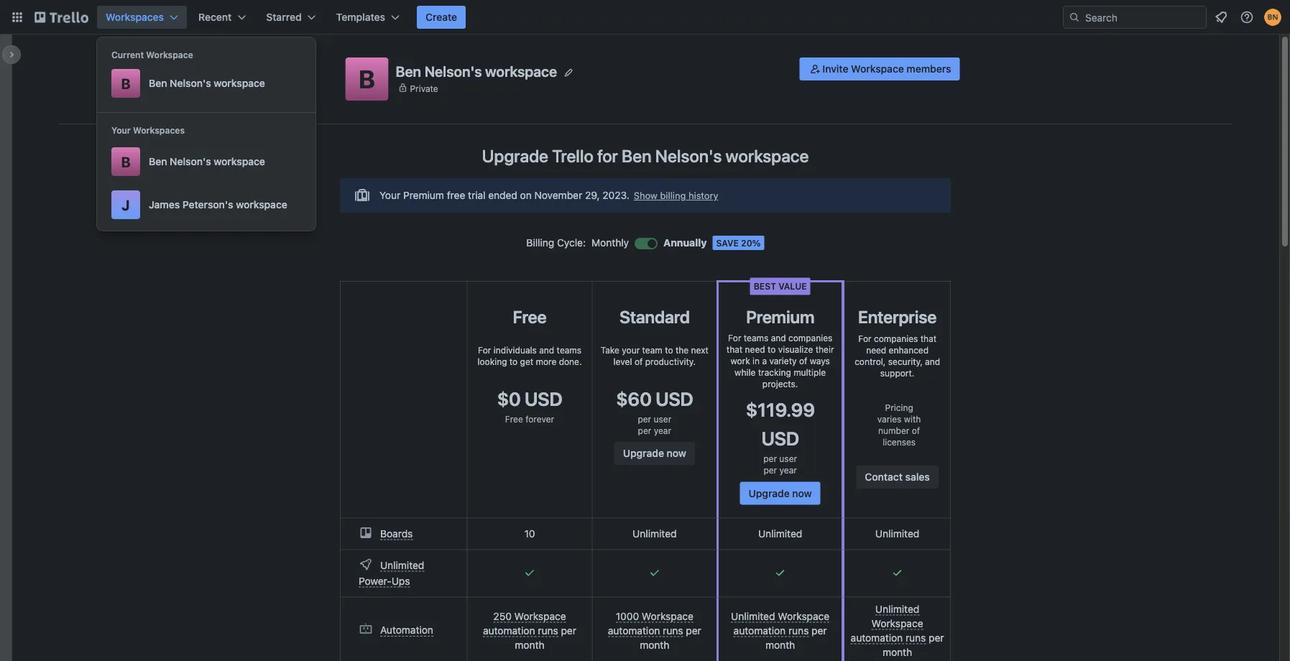 Task type: locate. For each thing, give the bounding box(es) containing it.
your for workspaces
[[111, 125, 131, 135]]

to up "productivity."
[[665, 345, 673, 355]]

monthly
[[592, 237, 629, 249]]

1 horizontal spatial teams
[[744, 333, 769, 343]]

workspace inside button
[[851, 63, 904, 75]]

licenses
[[883, 437, 916, 447]]

workspace inside the 250 workspace automation runs
[[515, 610, 566, 622]]

now down the $60 usd per user per year
[[667, 448, 687, 459]]

create
[[426, 11, 457, 23]]

:
[[583, 237, 586, 249]]

0 horizontal spatial companies
[[789, 333, 833, 343]]

0 horizontal spatial now
[[667, 448, 687, 459]]

enterprise
[[859, 307, 937, 327]]

0 vertical spatial premium
[[403, 189, 444, 201]]

0 horizontal spatial and
[[539, 345, 555, 355]]

next
[[691, 345, 709, 355]]

2 horizontal spatial and
[[925, 357, 941, 367]]

cycle
[[557, 237, 583, 249]]

upgrade now button down '$119.99 usd per user per year'
[[740, 482, 821, 505]]

companies up 'enhanced'
[[874, 334, 918, 344]]

1 horizontal spatial that
[[921, 334, 937, 344]]

companies
[[789, 333, 833, 343], [874, 334, 918, 344]]

pricing
[[885, 403, 914, 413]]

1 horizontal spatial per month
[[640, 625, 702, 651]]

0 vertical spatial upgrade now button
[[615, 442, 695, 465]]

0 horizontal spatial upgrade now
[[623, 448, 687, 459]]

that up 'work'
[[727, 345, 743, 355]]

usd inside $0 usd free forever
[[525, 388, 563, 410]]

0 horizontal spatial need
[[745, 345, 765, 355]]

members
[[907, 63, 952, 75]]

and down 'enhanced'
[[925, 357, 941, 367]]

1 horizontal spatial premium
[[746, 307, 815, 327]]

1 horizontal spatial upgrade now
[[749, 487, 812, 499]]

upgrade for $119.99 usd
[[749, 487, 790, 499]]

ben nelson's workspace
[[396, 63, 557, 80], [149, 77, 265, 89], [149, 156, 265, 168]]

0 horizontal spatial user
[[654, 414, 672, 424]]

now
[[667, 448, 687, 459], [793, 487, 812, 499]]

companies up their
[[789, 333, 833, 343]]

runs
[[538, 625, 558, 637], [663, 625, 683, 637], [789, 625, 809, 637], [906, 632, 926, 644]]

per month for unlimited workspace automation runs
[[766, 625, 827, 651]]

ben down "current workspace"
[[149, 77, 167, 89]]

1 vertical spatial year
[[780, 466, 797, 476]]

user inside '$119.99 usd per user per year'
[[780, 454, 797, 464]]

1 vertical spatial that
[[727, 345, 743, 355]]

1 vertical spatial now
[[793, 487, 812, 499]]

for inside premium for teams and companies that need to visualize their work in a variety of ways while tracking multiple projects.
[[728, 333, 742, 343]]

that inside premium for teams and companies that need to visualize their work in a variety of ways while tracking multiple projects.
[[727, 345, 743, 355]]

user
[[654, 414, 672, 424], [780, 454, 797, 464]]

0 horizontal spatial to
[[510, 357, 518, 367]]

billing cycle : monthly
[[527, 237, 629, 249]]

open information menu image
[[1240, 10, 1255, 24]]

nelson's up show billing history button
[[656, 146, 722, 166]]

done.
[[559, 357, 582, 367]]

1 horizontal spatial year
[[780, 466, 797, 476]]

1 vertical spatial premium
[[746, 307, 815, 327]]

free down $0 on the bottom of page
[[505, 414, 523, 424]]

0 vertical spatial your
[[111, 125, 131, 135]]

user down "productivity."
[[654, 414, 672, 424]]

0 horizontal spatial per month
[[515, 625, 577, 651]]

user down $119.99 at the bottom right of page
[[780, 454, 797, 464]]

usd down "productivity."
[[656, 388, 694, 410]]

1 vertical spatial user
[[780, 454, 797, 464]]

1 per month from the left
[[515, 625, 577, 651]]

and up more
[[539, 345, 555, 355]]

now down '$119.99 usd per user per year'
[[793, 487, 812, 499]]

0 horizontal spatial month
[[515, 639, 545, 651]]

invite workspace members
[[823, 63, 952, 75]]

of down your
[[635, 357, 643, 367]]

user for $60
[[654, 414, 672, 424]]

of inside pricing varies with number of licenses
[[912, 426, 920, 436]]

0 vertical spatial upgrade now
[[623, 448, 687, 459]]

to up variety
[[768, 345, 776, 355]]

boards
[[380, 528, 413, 540]]

search image
[[1069, 12, 1081, 23]]

upgrade trello for ben nelson's workspace
[[482, 146, 809, 166]]

for
[[597, 146, 618, 166]]

1 horizontal spatial to
[[665, 345, 673, 355]]

that inside enterprise for companies that need enhanced control, security, and support.
[[921, 334, 937, 344]]

and up visualize
[[771, 333, 786, 343]]

of up multiple at the bottom right of page
[[799, 356, 808, 366]]

month
[[515, 639, 545, 651], [640, 639, 670, 651], [766, 639, 795, 651]]

ended
[[488, 189, 518, 201]]

0 horizontal spatial your
[[111, 125, 131, 135]]

1 horizontal spatial user
[[780, 454, 797, 464]]

1 vertical spatial teams
[[557, 345, 582, 355]]

workspace
[[485, 63, 557, 80], [214, 77, 265, 89], [726, 146, 809, 166], [214, 156, 265, 168], [236, 199, 287, 211]]

for for premium
[[728, 333, 742, 343]]

3 month from the left
[[766, 639, 795, 651]]

with
[[904, 414, 921, 424]]

ben
[[396, 63, 421, 80], [149, 77, 167, 89], [622, 146, 652, 166], [149, 156, 167, 168]]

year inside '$119.99 usd per user per year'
[[780, 466, 797, 476]]

unlimited
[[633, 528, 677, 540], [758, 528, 803, 540], [876, 528, 920, 540], [380, 559, 424, 571], [876, 603, 920, 615], [731, 610, 775, 622]]

$0
[[497, 388, 521, 410]]

2 per month from the left
[[640, 625, 702, 651]]

1 horizontal spatial now
[[793, 487, 812, 499]]

on
[[520, 189, 532, 201]]

create button
[[417, 6, 466, 29]]

3 per month from the left
[[766, 625, 827, 651]]

year inside the $60 usd per user per year
[[654, 426, 672, 436]]

and inside premium for teams and companies that need to visualize their work in a variety of ways while tracking multiple projects.
[[771, 333, 786, 343]]

1 vertical spatial and
[[539, 345, 555, 355]]

teams up in
[[744, 333, 769, 343]]

for for enterprise
[[859, 334, 872, 344]]

year down "productivity."
[[654, 426, 672, 436]]

1 horizontal spatial upgrade now button
[[740, 482, 821, 505]]

your for premium
[[380, 189, 401, 201]]

0 horizontal spatial upgrade now button
[[615, 442, 695, 465]]

1 vertical spatial free
[[505, 414, 523, 424]]

1 horizontal spatial for
[[728, 333, 742, 343]]

b left private
[[359, 64, 375, 94]]

to inside the 'take your team to the next level of productivity.'
[[665, 345, 673, 355]]

1 month from the left
[[515, 639, 545, 651]]

$119.99
[[746, 399, 815, 421]]

0 vertical spatial user
[[654, 414, 672, 424]]

need up in
[[745, 345, 765, 355]]

0 vertical spatial and
[[771, 333, 786, 343]]

month for 250
[[515, 639, 545, 651]]

1 vertical spatial upgrade now
[[749, 487, 812, 499]]

0 vertical spatial workspaces
[[106, 11, 164, 23]]

to down individuals
[[510, 357, 518, 367]]

your workspaces
[[111, 125, 185, 135]]

2 horizontal spatial upgrade
[[749, 487, 790, 499]]

1 horizontal spatial and
[[771, 333, 786, 343]]

2 horizontal spatial per month
[[766, 625, 827, 651]]

2 horizontal spatial to
[[768, 345, 776, 355]]

free
[[447, 189, 465, 201]]

usd inside the $60 usd per user per year
[[656, 388, 694, 410]]

0 horizontal spatial for
[[478, 345, 491, 355]]

ben up private
[[396, 63, 421, 80]]

1 horizontal spatial upgrade
[[623, 448, 664, 459]]

month for 1000
[[640, 639, 670, 651]]

year down $119.99 at the bottom right of page
[[780, 466, 797, 476]]

for up "looking" at the bottom
[[478, 345, 491, 355]]

1 horizontal spatial month
[[640, 639, 670, 651]]

1 horizontal spatial usd
[[656, 388, 694, 410]]

$0 usd free forever
[[497, 388, 563, 424]]

usd down $119.99 at the bottom right of page
[[762, 428, 799, 450]]

0 vertical spatial that
[[921, 334, 937, 344]]

0 horizontal spatial year
[[654, 426, 672, 436]]

upgrade now button down the $60 usd per user per year
[[615, 442, 695, 465]]

2 horizontal spatial for
[[859, 334, 872, 344]]

workspace
[[146, 50, 193, 60], [851, 63, 904, 75], [515, 610, 566, 622], [642, 610, 694, 622], [778, 610, 830, 622], [872, 618, 924, 629]]

2 vertical spatial upgrade
[[749, 487, 790, 499]]

upgrade down '$119.99 usd per user per year'
[[749, 487, 790, 499]]

0 horizontal spatial unlimited workspace automation runs
[[731, 610, 830, 637]]

0 vertical spatial year
[[654, 426, 672, 436]]

contact sales link
[[857, 466, 939, 489]]

teams inside for individuals and teams looking to get more done.
[[557, 345, 582, 355]]

in
[[753, 356, 760, 366]]

of down with
[[912, 426, 920, 436]]

1 vertical spatial your
[[380, 189, 401, 201]]

and
[[771, 333, 786, 343], [539, 345, 555, 355], [925, 357, 941, 367]]

automation
[[483, 625, 535, 637], [608, 625, 660, 637], [734, 625, 786, 637], [851, 632, 903, 644]]

upgrade down the $60 usd per user per year
[[623, 448, 664, 459]]

sm image
[[808, 62, 823, 76]]

1 vertical spatial upgrade
[[623, 448, 664, 459]]

for inside enterprise for companies that need enhanced control, security, and support.
[[859, 334, 872, 344]]

free
[[513, 307, 547, 327], [505, 414, 523, 424]]

1 horizontal spatial need
[[866, 345, 887, 355]]

0 vertical spatial upgrade
[[482, 146, 549, 166]]

your premium free trial ended on november 29, 2023. show billing history
[[380, 189, 719, 201]]

for up 'work'
[[728, 333, 742, 343]]

need up control,
[[866, 345, 887, 355]]

to inside premium for teams and companies that need to visualize their work in a variety of ways while tracking multiple projects.
[[768, 345, 776, 355]]

teams inside premium for teams and companies that need to visualize their work in a variety of ways while tracking multiple projects.
[[744, 333, 769, 343]]

show
[[634, 190, 658, 201]]

unlimited workspace automation runs
[[851, 603, 926, 644], [731, 610, 830, 637]]

upgrade
[[482, 146, 549, 166], [623, 448, 664, 459], [749, 487, 790, 499]]

upgrade up on
[[482, 146, 549, 166]]

teams up done.
[[557, 345, 582, 355]]

number
[[879, 426, 910, 436]]

j
[[122, 196, 130, 213]]

0 horizontal spatial usd
[[525, 388, 563, 410]]

workspaces
[[106, 11, 164, 23], [133, 125, 185, 135]]

0 horizontal spatial that
[[727, 345, 743, 355]]

year
[[654, 426, 672, 436], [780, 466, 797, 476]]

usd inside '$119.99 usd per user per year'
[[762, 428, 799, 450]]

2 horizontal spatial month
[[766, 639, 795, 651]]

james peterson's workspace
[[149, 199, 287, 211]]

that up 'enhanced'
[[921, 334, 937, 344]]

the
[[676, 345, 689, 355]]

1 vertical spatial upgrade now button
[[740, 482, 821, 505]]

for up control,
[[859, 334, 872, 344]]

premium up visualize
[[746, 307, 815, 327]]

1 horizontal spatial companies
[[874, 334, 918, 344]]

1 horizontal spatial unlimited workspace automation runs
[[851, 603, 926, 644]]

2 horizontal spatial of
[[912, 426, 920, 436]]

nelson's up peterson's
[[170, 156, 211, 168]]

1000 workspace automation runs
[[608, 610, 694, 637]]

$60
[[616, 388, 652, 410]]

2 vertical spatial and
[[925, 357, 941, 367]]

2 horizontal spatial usd
[[762, 428, 799, 450]]

0 vertical spatial now
[[667, 448, 687, 459]]

$119.99 usd per user per year
[[746, 399, 815, 476]]

primary element
[[0, 0, 1291, 35]]

free up individuals
[[513, 307, 547, 327]]

2 month from the left
[[640, 639, 670, 651]]

upgrade now down '$119.99 usd per user per year'
[[749, 487, 812, 499]]

usd up forever
[[525, 388, 563, 410]]

individuals
[[494, 345, 537, 355]]

power-
[[359, 575, 392, 587]]

workspaces button
[[97, 6, 187, 29]]

0 vertical spatial teams
[[744, 333, 769, 343]]

upgrade now button for $60 usd
[[615, 442, 695, 465]]

0 horizontal spatial teams
[[557, 345, 582, 355]]

of
[[799, 356, 808, 366], [635, 357, 643, 367], [912, 426, 920, 436]]

user inside the $60 usd per user per year
[[654, 414, 672, 424]]

back to home image
[[35, 6, 88, 29]]

control,
[[855, 357, 886, 367]]

nelson's
[[425, 63, 482, 80], [170, 77, 211, 89], [656, 146, 722, 166], [170, 156, 211, 168]]

1 horizontal spatial your
[[380, 189, 401, 201]]

1 horizontal spatial of
[[799, 356, 808, 366]]

premium left free
[[403, 189, 444, 201]]

0 horizontal spatial of
[[635, 357, 643, 367]]

variety
[[770, 356, 797, 366]]

upgrade now down the $60 usd per user per year
[[623, 448, 687, 459]]



Task type: describe. For each thing, give the bounding box(es) containing it.
ways
[[810, 356, 830, 366]]

sales
[[906, 471, 930, 483]]

switch to… image
[[10, 10, 24, 24]]

0 horizontal spatial upgrade
[[482, 146, 549, 166]]

to inside for individuals and teams looking to get more done.
[[510, 357, 518, 367]]

annually
[[664, 237, 707, 249]]

invite workspace members button
[[800, 58, 960, 81]]

10
[[524, 528, 535, 540]]

invite
[[823, 63, 849, 75]]

recent
[[198, 11, 232, 23]]

free inside $0 usd free forever
[[505, 414, 523, 424]]

per month for 1000 workspace automation runs
[[640, 625, 702, 651]]

month for unlimited
[[766, 639, 795, 651]]

ben right for
[[622, 146, 652, 166]]

and inside enterprise for companies that need enhanced control, security, and support.
[[925, 357, 941, 367]]

productivity.
[[645, 357, 696, 367]]

2023.
[[603, 189, 630, 201]]

1 vertical spatial workspaces
[[133, 125, 185, 135]]

take
[[601, 345, 620, 355]]

tracking
[[758, 368, 791, 378]]

save
[[716, 238, 739, 248]]

trial
[[468, 189, 486, 201]]

automation inside the 250 workspace automation runs
[[483, 625, 535, 637]]

get
[[520, 357, 534, 367]]

b down your workspaces
[[121, 153, 131, 170]]

$60 usd per user per year
[[616, 388, 694, 436]]

of inside premium for teams and companies that need to visualize their work in a variety of ways while tracking multiple projects.
[[799, 356, 808, 366]]

usd for $119.99
[[762, 428, 799, 450]]

for individuals and teams looking to get more done.
[[478, 345, 582, 367]]

a
[[762, 356, 767, 366]]

1000
[[616, 610, 639, 622]]

Search field
[[1081, 6, 1206, 28]]

history
[[689, 190, 719, 201]]

need inside enterprise for companies that need enhanced control, security, and support.
[[866, 345, 887, 355]]

upgrade for $60 usd
[[623, 448, 664, 459]]

varies
[[878, 414, 902, 424]]

b button
[[345, 58, 389, 101]]

per month for 250 workspace automation runs
[[515, 625, 577, 651]]

starred button
[[258, 6, 325, 29]]

20%
[[741, 238, 761, 248]]

usd for $60
[[656, 388, 694, 410]]

0 notifications image
[[1213, 9, 1230, 26]]

support.
[[881, 368, 915, 378]]

premium inside premium for teams and companies that need to visualize their work in a variety of ways while tracking multiple projects.
[[746, 307, 815, 327]]

november
[[535, 189, 583, 201]]

0 vertical spatial free
[[513, 307, 547, 327]]

your
[[622, 345, 640, 355]]

ben nelson (bennelson96) image
[[1265, 9, 1282, 26]]

0 horizontal spatial premium
[[403, 189, 444, 201]]

james
[[149, 199, 180, 211]]

save 20%
[[716, 238, 761, 248]]

ben nelson's workspace down "current workspace"
[[149, 77, 265, 89]]

usd for $0
[[525, 388, 563, 410]]

looking
[[478, 357, 507, 367]]

current
[[111, 50, 144, 60]]

standard
[[620, 307, 690, 327]]

runs inside the 250 workspace automation runs
[[538, 625, 558, 637]]

b down current
[[121, 75, 131, 92]]

recent button
[[190, 6, 255, 29]]

multiple
[[794, 368, 826, 378]]

upgrade now for $60 usd
[[623, 448, 687, 459]]

work
[[731, 356, 750, 366]]

security,
[[889, 357, 923, 367]]

of inside the 'take your team to the next level of productivity.'
[[635, 357, 643, 367]]

now for $119.99 usd
[[793, 487, 812, 499]]

enhanced
[[889, 345, 929, 355]]

billing
[[527, 237, 555, 249]]

nelson's up private
[[425, 63, 482, 80]]

more
[[536, 357, 557, 367]]

250
[[494, 610, 512, 622]]

workspace inside 1000 workspace automation runs
[[642, 610, 694, 622]]

contact
[[865, 471, 903, 483]]

automation inside 1000 workspace automation runs
[[608, 625, 660, 637]]

year for $119.99
[[780, 466, 797, 476]]

upgrade now for $119.99 usd
[[749, 487, 812, 499]]

while
[[735, 368, 756, 378]]

premium for teams and companies that need to visualize their work in a variety of ways while tracking multiple projects.
[[727, 307, 834, 389]]

unlimited power-ups
[[359, 559, 424, 587]]

need inside premium for teams and companies that need to visualize their work in a variety of ways while tracking multiple projects.
[[745, 345, 765, 355]]

user for $119.99
[[780, 454, 797, 464]]

workspaces inside dropdown button
[[106, 11, 164, 23]]

templates button
[[328, 6, 408, 29]]

ben nelson's workspace up private
[[396, 63, 557, 80]]

29,
[[585, 189, 600, 201]]

visualize
[[778, 345, 813, 355]]

take your team to the next level of productivity.
[[601, 345, 709, 367]]

automation
[[380, 624, 433, 636]]

now for $60 usd
[[667, 448, 687, 459]]

forever
[[526, 414, 554, 424]]

ben down your workspaces
[[149, 156, 167, 168]]

pricing varies with number of licenses
[[878, 403, 921, 447]]

current workspace
[[111, 50, 193, 60]]

peterson's
[[183, 199, 233, 211]]

companies inside enterprise for companies that need enhanced control, security, and support.
[[874, 334, 918, 344]]

and inside for individuals and teams looking to get more done.
[[539, 345, 555, 355]]

level
[[614, 357, 632, 367]]

year for $60
[[654, 426, 672, 436]]

contact sales
[[865, 471, 930, 483]]

team
[[642, 345, 663, 355]]

projects.
[[763, 379, 798, 389]]

billing
[[660, 190, 686, 201]]

250 workspace automation runs
[[483, 610, 566, 637]]

ben nelson's workspace up peterson's
[[149, 156, 265, 168]]

trello
[[552, 146, 594, 166]]

templates
[[336, 11, 385, 23]]

upgrade now button for $119.99 usd
[[740, 482, 821, 505]]

b inside button
[[359, 64, 375, 94]]

their
[[816, 345, 834, 355]]

unlimited inside unlimited power-ups
[[380, 559, 424, 571]]

for inside for individuals and teams looking to get more done.
[[478, 345, 491, 355]]

ups
[[392, 575, 410, 587]]

companies inside premium for teams and companies that need to visualize their work in a variety of ways while tracking multiple projects.
[[789, 333, 833, 343]]

private
[[410, 83, 438, 93]]

nelson's down "current workspace"
[[170, 77, 211, 89]]

runs inside 1000 workspace automation runs
[[663, 625, 683, 637]]

enterprise for companies that need enhanced control, security, and support.
[[855, 307, 941, 378]]

starred
[[266, 11, 302, 23]]



Task type: vqa. For each thing, say whether or not it's contained in the screenshot.
Doing
no



